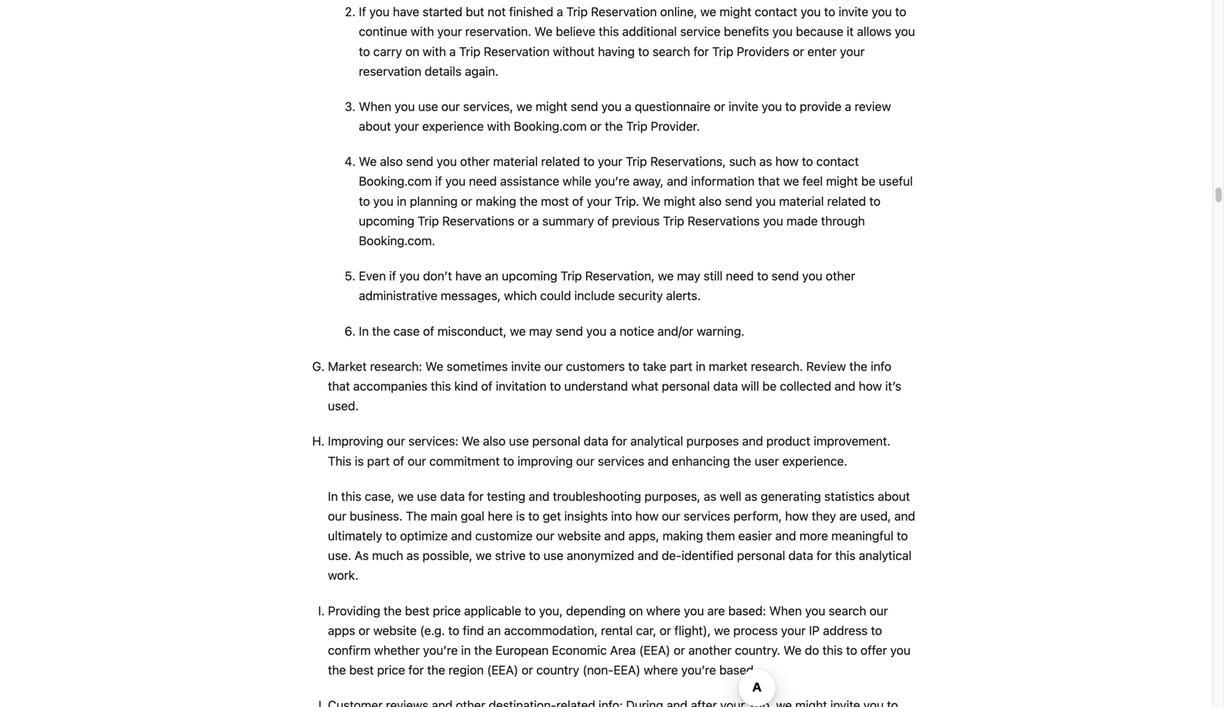 Task type: vqa. For each thing, say whether or not it's contained in the screenshot.
THE VEHICLE RENTAL
no



Task type: describe. For each thing, give the bounding box(es) containing it.
european
[[496, 643, 549, 658]]

most
[[541, 194, 569, 208]]

market
[[328, 359, 367, 374]]

or down european
[[522, 663, 533, 678]]

benefits
[[724, 24, 770, 39]]

your inside providing the best price applicable to you, depending on where you are based: when you search our apps or website (e.g. to find an accommodation, rental car, or flight), we process your ip address to confirm whether you're in the european economic area (eea) or another country. we do this to offer you the best price for the region (eea) or country (non-eea) where you're based.
[[782, 623, 806, 638]]

economic
[[552, 643, 607, 658]]

messages,
[[441, 288, 501, 303]]

generating
[[761, 489, 822, 504]]

(non-
[[583, 663, 614, 678]]

the down the confirm at the left of page
[[328, 663, 346, 678]]

in for in the case of misconduct, we may send you a notice and/or warning.
[[359, 324, 369, 338]]

invite inside market research: we sometimes invite our customers to take part in market research. review the info that accompanies this kind of invitation to understand what personal data will be collected and how it's used.
[[512, 359, 541, 374]]

experience.
[[783, 454, 848, 468]]

the down find
[[474, 643, 493, 658]]

this inside if you have started but not finished a trip reservation online, we might contact you to invite you to continue with your reservation. we believe this additional service benefits you because it allows you to carry on with a trip reservation without having to search for trip providers or enter your reservation details again.
[[599, 24, 619, 39]]

use.
[[328, 548, 352, 563]]

2 reservations from the left
[[688, 213, 760, 228]]

provide
[[800, 99, 842, 114]]

have inside "even if you don't have an upcoming trip reservation, we may still need to send you other administrative messages, which could include security alerts."
[[456, 269, 482, 283]]

we left strive
[[476, 548, 492, 563]]

based:
[[729, 603, 767, 618]]

our inside market research: we sometimes invite our customers to take part in market research. review the info that accompanies this kind of invitation to understand what personal data will be collected and how it's used.
[[545, 359, 563, 374]]

easier
[[739, 529, 773, 543]]

and inside market research: we sometimes invite our customers to take part in market research. review the info that accompanies this kind of invitation to understand what personal data will be collected and how it's used.
[[835, 379, 856, 393]]

of left previous
[[598, 213, 609, 228]]

insights
[[565, 509, 608, 523]]

work.
[[328, 568, 359, 583]]

the
[[406, 509, 428, 523]]

review
[[855, 99, 892, 114]]

we up the
[[398, 489, 414, 504]]

you up flight), at the bottom right
[[684, 603, 705, 618]]

also inside improving our services: we also use personal data for analytical purposes and product improvement. this is part of our commitment to improving our services and enhancing the user experience.
[[483, 434, 506, 449]]

you up the customers
[[587, 324, 607, 338]]

part inside improving our services: we also use personal data for analytical purposes and product improvement. this is part of our commitment to improving our services and enhancing the user experience.
[[367, 454, 390, 468]]

country.
[[735, 643, 781, 658]]

trip inside "even if you don't have an upcoming trip reservation, we may still need to send you other administrative messages, which could include security alerts."
[[561, 269, 582, 283]]

offer
[[861, 643, 888, 658]]

away,
[[633, 174, 664, 189]]

might down reservations,
[[664, 194, 696, 208]]

when inside providing the best price applicable to you, depending on where you are based: when you search our apps or website (e.g. to find an accommodation, rental car, or flight), we process your ip address to confirm whether you're in the european economic area (eea) or another country. we do this to offer you the best price for the region (eea) or country (non-eea) where you're based.
[[770, 603, 802, 618]]

trip inside when you use our services, we might send you a questionnaire or invite you to provide a review about your experience with booking.com or the trip provider.
[[627, 119, 648, 134]]

a left the "questionnaire"
[[625, 99, 632, 114]]

main
[[431, 509, 458, 523]]

you right "if"
[[370, 4, 390, 19]]

to inside when you use our services, we might send you a questionnaire or invite you to provide a review about your experience with booking.com or the trip provider.
[[786, 99, 797, 114]]

reservation
[[359, 64, 422, 78]]

for down the more
[[817, 548, 833, 563]]

be inside market research: we sometimes invite our customers to take part in market research. review the info that accompanies this kind of invitation to understand what personal data will be collected and how it's used.
[[763, 379, 777, 393]]

may inside "even if you don't have an upcoming trip reservation, we may still need to send you other administrative messages, which could include security alerts."
[[677, 269, 701, 283]]

improving our services: we also use personal data for analytical purposes and product improvement. this is part of our commitment to improving our services and enhancing the user experience.
[[328, 434, 891, 468]]

anonymized
[[567, 548, 635, 563]]

case,
[[365, 489, 395, 504]]

as right well
[[745, 489, 758, 504]]

previous
[[612, 213, 660, 228]]

accommodation,
[[504, 623, 598, 638]]

ip
[[810, 623, 820, 638]]

whether
[[374, 643, 420, 658]]

address
[[823, 623, 868, 638]]

used,
[[861, 509, 892, 523]]

flight),
[[675, 623, 711, 638]]

1 vertical spatial with
[[423, 44, 446, 59]]

we inside providing the best price applicable to you, depending on where you are based: when you search our apps or website (e.g. to find an accommodation, rental car, or flight), we process your ip address to confirm whether you're in the european economic area (eea) or another country. we do this to offer you the best price for the region (eea) or country (non-eea) where you're based.
[[715, 623, 731, 638]]

0 vertical spatial with
[[411, 24, 434, 39]]

in for in this case, we use data for testing and troubleshooting purposes, as well as generating statistics about our business. the main goal here is to get insights into how our services perform, how they are used, and ultimately to optimize and customize our website and apps, making them easier and more meaningful to use. as much as possible, we strive to use anonymized and de-identified personal data for this analytical work.
[[328, 489, 338, 504]]

you up booking.com.
[[374, 194, 394, 208]]

and inside we also send you other material related to your trip reservations, such as how to contact booking.com if you need assistance while you're away, and information that we feel might be useful to you in planning or making the most of your trip. we might also send you material related to upcoming trip reservations or a summary of previous trip reservations you made through booking.com.
[[667, 174, 688, 189]]

even if you don't have an upcoming trip reservation, we may still need to send you other administrative messages, which could include security alerts.
[[359, 269, 856, 303]]

a up details at the top left
[[450, 44, 456, 59]]

include
[[575, 288, 615, 303]]

carry
[[374, 44, 402, 59]]

search inside if you have started but not finished a trip reservation online, we might contact you to invite you to continue with your reservation. we believe this additional service benefits you because it allows you to carry on with a trip reservation without having to search for trip providers or enter your reservation details again.
[[653, 44, 691, 59]]

on inside if you have started but not finished a trip reservation online, we might contact you to invite you to continue with your reservation. we believe this additional service benefits you because it allows you to carry on with a trip reservation without having to search for trip providers or enter your reservation details again.
[[406, 44, 420, 59]]

upcoming inside "even if you don't have an upcoming trip reservation, we may still need to send you other administrative messages, which could include security alerts."
[[502, 269, 558, 283]]

for up the goal on the bottom of the page
[[468, 489, 484, 504]]

trip up again.
[[459, 44, 481, 59]]

and up user
[[743, 434, 764, 449]]

services inside in this case, we use data for testing and troubleshooting purposes, as well as generating statistics about our business. the main goal here is to get insights into how our services perform, how they are used, and ultimately to optimize and customize our website and apps, making them easier and more meaningful to use. as much as possible, we strive to use anonymized and de-identified personal data for this analytical work.
[[684, 509, 731, 523]]

you up allows
[[872, 4, 893, 19]]

used.
[[328, 399, 359, 413]]

(e.g.
[[420, 623, 445, 638]]

trip down service
[[713, 44, 734, 59]]

1 horizontal spatial price
[[433, 603, 461, 618]]

assistance
[[500, 174, 560, 189]]

0 horizontal spatial material
[[493, 154, 538, 169]]

an inside providing the best price applicable to you, depending on where you are based: when you search our apps or website (e.g. to find an accommodation, rental car, or flight), we process your ip address to confirm whether you're in the european economic area (eea) or another country. we do this to offer you the best price for the region (eea) or country (non-eea) where you're based.
[[488, 623, 501, 638]]

trip.
[[615, 194, 640, 208]]

1 vertical spatial best
[[349, 663, 374, 678]]

if
[[359, 4, 366, 19]]

this down meaningful
[[836, 548, 856, 563]]

this inside providing the best price applicable to you, depending on where you are based: when you search our apps or website (e.g. to find an accommodation, rental car, or flight), we process your ip address to confirm whether you're in the european economic area (eea) or another country. we do this to offer you the best price for the region (eea) or country (non-eea) where you're based.
[[823, 643, 843, 658]]

provider.
[[651, 119, 700, 134]]

region
[[449, 663, 484, 678]]

that inside we also send you other material related to your trip reservations, such as how to contact booking.com if you need assistance while you're away, and information that we feel might be useful to you in planning or making the most of your trip. we might also send you material related to upcoming trip reservations or a summary of previous trip reservations you made through booking.com.
[[758, 174, 781, 189]]

purposes,
[[645, 489, 701, 504]]

our down the services:
[[408, 454, 426, 468]]

need inside "even if you don't have an upcoming trip reservation, we may still need to send you other administrative messages, which could include security alerts."
[[726, 269, 754, 283]]

customers
[[566, 359, 625, 374]]

this left "case,"
[[341, 489, 362, 504]]

data inside market research: we sometimes invite our customers to take part in market research. review the info that accompanies this kind of invitation to understand what personal data will be collected and how it's used.
[[714, 379, 739, 393]]

and up purposes,
[[648, 454, 669, 468]]

additional
[[623, 24, 677, 39]]

case
[[394, 324, 420, 338]]

booking.com inside when you use our services, we might send you a questionnaire or invite you to provide a review about your experience with booking.com or the trip provider.
[[514, 119, 587, 134]]

what
[[632, 379, 659, 393]]

our up ultimately
[[328, 509, 347, 523]]

and right 'used,'
[[895, 509, 916, 523]]

send down the information
[[725, 194, 753, 208]]

analytical inside in this case, we use data for testing and troubleshooting purposes, as well as generating statistics about our business. the main goal here is to get insights into how our services perform, how they are used, and ultimately to optimize and customize our website and apps, making them easier and more meaningful to use. as much as possible, we strive to use anonymized and de-identified personal data for this analytical work.
[[859, 548, 912, 563]]

how down generating
[[786, 509, 809, 523]]

information
[[691, 174, 755, 189]]

1 horizontal spatial material
[[780, 194, 824, 208]]

contact inside we also send you other material related to your trip reservations, such as how to contact booking.com if you need assistance while you're away, and information that we feel might be useful to you in planning or making the most of your trip. we might also send you material related to upcoming trip reservations or a summary of previous trip reservations you made through booking.com.
[[817, 154, 860, 169]]

our left the services:
[[387, 434, 405, 449]]

you up providers on the top
[[773, 24, 793, 39]]

our inside when you use our services, we might send you a questionnaire or invite you to provide a review about your experience with booking.com or the trip provider.
[[442, 99, 460, 114]]

take
[[643, 359, 667, 374]]

your down started
[[438, 24, 462, 39]]

personal inside market research: we sometimes invite our customers to take part in market research. review the info that accompanies this kind of invitation to understand what personal data will be collected and how it's used.
[[662, 379, 710, 393]]

much
[[372, 548, 404, 563]]

our inside providing the best price applicable to you, depending on where you are based: when you search our apps or website (e.g. to find an accommodation, rental car, or flight), we process your ip address to confirm whether you're in the european economic area (eea) or another country. we do this to offer you the best price for the region (eea) or country (non-eea) where you're based.
[[870, 603, 889, 618]]

because
[[796, 24, 844, 39]]

0 vertical spatial (eea)
[[640, 643, 671, 658]]

still
[[704, 269, 723, 283]]

possible,
[[423, 548, 473, 563]]

details
[[425, 64, 462, 78]]

1 reservations from the left
[[443, 213, 515, 228]]

and down the goal on the bottom of the page
[[451, 529, 472, 543]]

data inside improving our services: we also use personal data for analytical purposes and product improvement. this is part of our commitment to improving our services and enhancing the user experience.
[[584, 434, 609, 449]]

data up main
[[440, 489, 465, 504]]

it
[[847, 24, 854, 39]]

you're inside we also send you other material related to your trip reservations, such as how to contact booking.com if you need assistance while you're away, and information that we feel might be useful to you in planning or making the most of your trip. we might also send you material related to upcoming trip reservations or a summary of previous trip reservations you made through booking.com.
[[595, 174, 630, 189]]

de-
[[662, 548, 682, 563]]

but
[[466, 4, 485, 19]]

have inside if you have started but not finished a trip reservation online, we might contact you to invite you to continue with your reservation. we believe this additional service benefits you because it allows you to carry on with a trip reservation without having to search for trip providers or enter your reservation details again.
[[393, 4, 420, 19]]

use inside improving our services: we also use personal data for analytical purposes and product improvement. this is part of our commitment to improving our services and enhancing the user experience.
[[509, 434, 529, 449]]

2 vertical spatial you're
[[682, 663, 717, 678]]

based.
[[720, 663, 758, 678]]

or right planning
[[461, 194, 473, 208]]

will
[[742, 379, 760, 393]]

0 horizontal spatial you're
[[423, 643, 458, 658]]

or right car, at the right bottom of page
[[660, 623, 672, 638]]

services inside improving our services: we also use personal data for analytical purposes and product improvement. this is part of our commitment to improving our services and enhancing the user experience.
[[598, 454, 645, 468]]

more
[[800, 529, 829, 543]]

or right the "questionnaire"
[[714, 99, 726, 114]]

a left review
[[845, 99, 852, 114]]

upcoming inside we also send you other material related to your trip reservations, such as how to contact booking.com if you need assistance while you're away, and information that we feel might be useful to you in planning or making the most of your trip. we might also send you material related to upcoming trip reservations or a summary of previous trip reservations you made through booking.com.
[[359, 213, 415, 228]]

trip right previous
[[663, 213, 685, 228]]

you up because
[[801, 4, 821, 19]]

of right case
[[423, 324, 435, 338]]

send inside when you use our services, we might send you a questionnaire or invite you to provide a review about your experience with booking.com or the trip provider.
[[571, 99, 599, 114]]

1 vertical spatial where
[[644, 663, 679, 678]]

the right the providing
[[384, 603, 402, 618]]

finished
[[509, 4, 554, 19]]

you down experience
[[437, 154, 457, 169]]

or down flight), at the bottom right
[[674, 643, 686, 658]]

we inside if you have started but not finished a trip reservation online, we might contact you to invite you to continue with your reservation. we believe this additional service benefits you because it allows you to carry on with a trip reservation without having to search for trip providers or enter your reservation details again.
[[701, 4, 717, 19]]

we down which
[[510, 324, 526, 338]]

our up troubleshooting
[[576, 454, 595, 468]]

we inside "even if you don't have an upcoming trip reservation, we may still need to send you other administrative messages, which could include security alerts."
[[658, 269, 674, 283]]

ultimately
[[328, 529, 383, 543]]

get
[[543, 509, 561, 523]]

applicable
[[464, 603, 522, 618]]

data down the more
[[789, 548, 814, 563]]

the inside when you use our services, we might send you a questionnaire or invite you to provide a review about your experience with booking.com or the trip provider.
[[605, 119, 623, 134]]

you right offer
[[891, 643, 911, 658]]

are inside in this case, we use data for testing and troubleshooting purposes, as well as generating statistics about our business. the main goal here is to get insights into how our services perform, how they are used, and ultimately to optimize and customize our website and apps, making them easier and more meaningful to use. as much as possible, we strive to use anonymized and de-identified personal data for this analytical work.
[[840, 509, 858, 523]]

and left the more
[[776, 529, 797, 543]]

you down having on the top of the page
[[602, 99, 622, 114]]

use up the
[[417, 489, 437, 504]]

find
[[463, 623, 484, 638]]

reservation,
[[586, 269, 655, 283]]

accompanies
[[353, 379, 428, 393]]

0 horizontal spatial related
[[542, 154, 580, 169]]

market research: we sometimes invite our customers to take part in market research. review the info that accompanies this kind of invitation to understand what personal data will be collected and how it's used.
[[328, 359, 902, 413]]

and down apps,
[[638, 548, 659, 563]]

you up planning
[[446, 174, 466, 189]]

for inside providing the best price applicable to you, depending on where you are based: when you search our apps or website (e.g. to find an accommodation, rental car, or flight), we process your ip address to confirm whether you're in the european economic area (eea) or another country. we do this to offer you the best price for the region (eea) or country (non-eea) where you're based.
[[409, 663, 424, 678]]

info
[[871, 359, 892, 374]]

might right feel
[[827, 174, 859, 189]]

the inside we also send you other material related to your trip reservations, such as how to contact booking.com if you need assistance while you're away, and information that we feel might be useful to you in planning or making the most of your trip. we might also send you material related to upcoming trip reservations or a summary of previous trip reservations you made through booking.com.
[[520, 194, 538, 208]]

and up get
[[529, 489, 550, 504]]

product
[[767, 434, 811, 449]]

as down optimize
[[407, 548, 420, 563]]

1 vertical spatial related
[[828, 194, 867, 208]]

our down purposes,
[[662, 509, 681, 523]]

send down could
[[556, 324, 583, 338]]

administrative
[[359, 288, 438, 303]]

the left region
[[427, 663, 446, 678]]



Task type: locate. For each thing, give the bounding box(es) containing it.
search up address
[[829, 603, 867, 618]]

analytical up enhancing
[[631, 434, 684, 449]]

0 vertical spatial where
[[647, 603, 681, 618]]

you're up "trip."
[[595, 174, 630, 189]]

2 horizontal spatial you're
[[682, 663, 717, 678]]

is right 'here'
[[516, 509, 525, 523]]

in inside we also send you other material related to your trip reservations, such as how to contact booking.com if you need assistance while you're away, and information that we feel might be useful to you in planning or making the most of your trip. we might also send you material related to upcoming trip reservations or a summary of previous trip reservations you made through booking.com.
[[397, 194, 407, 208]]

country
[[537, 663, 580, 678]]

an
[[485, 269, 499, 283], [488, 623, 501, 638]]

0 vertical spatial on
[[406, 44, 420, 59]]

0 horizontal spatial best
[[349, 663, 374, 678]]

1 vertical spatial may
[[529, 324, 553, 338]]

invite inside if you have started but not finished a trip reservation online, we might contact you to invite you to continue with your reservation. we believe this additional service benefits you because it allows you to carry on with a trip reservation without having to search for trip providers or enter your reservation details again.
[[839, 4, 869, 19]]

0 vertical spatial website
[[558, 529, 601, 543]]

1 vertical spatial contact
[[817, 154, 860, 169]]

1 horizontal spatial booking.com
[[514, 119, 587, 134]]

invite up invitation
[[512, 359, 541, 374]]

1 horizontal spatial if
[[435, 174, 442, 189]]

booking.com.
[[359, 233, 436, 248]]

1 vertical spatial about
[[878, 489, 911, 504]]

enhancing
[[672, 454, 730, 468]]

0 vertical spatial personal
[[662, 379, 710, 393]]

1 vertical spatial need
[[726, 269, 754, 283]]

0 horizontal spatial part
[[367, 454, 390, 468]]

how
[[776, 154, 799, 169], [859, 379, 883, 393], [636, 509, 659, 523], [786, 509, 809, 523]]

how right the such
[[776, 154, 799, 169]]

an up messages,
[[485, 269, 499, 283]]

reservation
[[591, 4, 657, 19], [484, 44, 550, 59]]

as left well
[[704, 489, 717, 504]]

the left provider.
[[605, 119, 623, 134]]

alerts.
[[667, 288, 701, 303]]

we inside market research: we sometimes invite our customers to take part in market research. review the info that accompanies this kind of invitation to understand what personal data will be collected and how it's used.
[[426, 359, 444, 374]]

area
[[610, 643, 636, 658]]

1 horizontal spatial also
[[483, 434, 506, 449]]

in this case, we use data for testing and troubleshooting purposes, as well as generating statistics about our business. the main goal here is to get insights into how our services perform, how they are used, and ultimately to optimize and customize our website and apps, making them easier and more meaningful to use. as much as possible, we strive to use anonymized and de-identified personal data for this analytical work.
[[328, 489, 916, 583]]

1 vertical spatial material
[[780, 194, 824, 208]]

in left planning
[[397, 194, 407, 208]]

they
[[812, 509, 837, 523]]

you down the such
[[756, 194, 776, 208]]

1 horizontal spatial best
[[405, 603, 430, 618]]

if inside "even if you don't have an upcoming trip reservation, we may still need to send you other administrative messages, which could include security alerts."
[[389, 269, 397, 283]]

your up "trip."
[[598, 154, 623, 169]]

warning.
[[697, 324, 745, 338]]

have up messages,
[[456, 269, 482, 283]]

goal
[[461, 509, 485, 523]]

1 horizontal spatial related
[[828, 194, 867, 208]]

reservations down the information
[[688, 213, 760, 228]]

material up assistance
[[493, 154, 538, 169]]

1 vertical spatial (eea)
[[487, 663, 519, 678]]

1 horizontal spatial reservation
[[591, 4, 657, 19]]

we inside when you use our services, we might send you a questionnaire or invite you to provide a review about your experience with booking.com or the trip provider.
[[517, 99, 533, 114]]

you down reservation
[[395, 99, 415, 114]]

in inside providing the best price applicable to you, depending on where you are based: when you search our apps or website (e.g. to find an accommodation, rental car, or flight), we process your ip address to confirm whether you're in the european economic area (eea) or another country. we do this to offer you the best price for the region (eea) or country (non-eea) where you're based.
[[461, 643, 471, 658]]

part
[[670, 359, 693, 374], [367, 454, 390, 468]]

0 vertical spatial contact
[[755, 4, 798, 19]]

we inside providing the best price applicable to you, depending on where you are based: when you search our apps or website (e.g. to find an accommodation, rental car, or flight), we process your ip address to confirm whether you're in the european economic area (eea) or another country. we do this to offer you the best price for the region (eea) or country (non-eea) where you're based.
[[784, 643, 802, 658]]

2 horizontal spatial in
[[696, 359, 706, 374]]

making inside in this case, we use data for testing and troubleshooting purposes, as well as generating statistics about our business. the main goal here is to get insights into how our services perform, how they are used, and ultimately to optimize and customize our website and apps, making them easier and more meaningful to use. as much as possible, we strive to use anonymized and de-identified personal data for this analytical work.
[[663, 529, 704, 543]]

again.
[[465, 64, 499, 78]]

an inside "even if you don't have an upcoming trip reservation, we may still need to send you other administrative messages, which could include security alerts."
[[485, 269, 499, 283]]

0 vertical spatial booking.com
[[514, 119, 587, 134]]

part inside market research: we sometimes invite our customers to take part in market research. review the info that accompanies this kind of invitation to understand what personal data will be collected and how it's used.
[[670, 359, 693, 374]]

them
[[707, 529, 736, 543]]

believe
[[556, 24, 596, 39]]

personal inside improving our services: we also use personal data for analytical purposes and product improvement. this is part of our commitment to improving our services and enhancing the user experience.
[[533, 434, 581, 449]]

booking.com up assistance
[[514, 119, 587, 134]]

1 vertical spatial other
[[826, 269, 856, 283]]

personal inside in this case, we use data for testing and troubleshooting purposes, as well as generating statistics about our business. the main goal here is to get insights into how our services perform, how they are used, and ultimately to optimize and customize our website and apps, making them easier and more meaningful to use. as much as possible, we strive to use anonymized and de-identified personal data for this analytical work.
[[738, 548, 786, 563]]

also
[[380, 154, 403, 169], [699, 194, 722, 208], [483, 434, 506, 449]]

about inside when you use our services, we might send you a questionnaire or invite you to provide a review about your experience with booking.com or the trip provider.
[[359, 119, 391, 134]]

how inside market research: we sometimes invite our customers to take part in market research. review the info that accompanies this kind of invitation to understand what personal data will be collected and how it's used.
[[859, 379, 883, 393]]

the inside improving our services: we also use personal data for analytical purposes and product improvement. this is part of our commitment to improving our services and enhancing the user experience.
[[734, 454, 752, 468]]

have up continue
[[393, 4, 420, 19]]

analytical inside improving our services: we also use personal data for analytical purposes and product improvement. this is part of our commitment to improving our services and enhancing the user experience.
[[631, 434, 684, 449]]

you right allows
[[895, 24, 916, 39]]

1 vertical spatial if
[[389, 269, 397, 283]]

we inside if you have started but not finished a trip reservation online, we might contact you to invite you to continue with your reservation. we believe this additional service benefits you because it allows you to carry on with a trip reservation without having to search for trip providers or enter your reservation details again.
[[535, 24, 553, 39]]

use down get
[[544, 548, 564, 563]]

have
[[393, 4, 420, 19], [456, 269, 482, 283]]

perform,
[[734, 509, 782, 523]]

1 horizontal spatial other
[[826, 269, 856, 283]]

to
[[825, 4, 836, 19], [896, 4, 907, 19], [359, 44, 370, 59], [639, 44, 650, 59], [786, 99, 797, 114], [584, 154, 595, 169], [802, 154, 814, 169], [359, 194, 370, 208], [870, 194, 881, 208], [758, 269, 769, 283], [629, 359, 640, 374], [550, 379, 561, 393], [503, 454, 515, 468], [529, 509, 540, 523], [386, 529, 397, 543], [897, 529, 909, 543], [529, 548, 541, 563], [525, 603, 536, 618], [449, 623, 460, 638], [872, 623, 883, 638], [847, 643, 858, 658]]

when you use our services, we might send you a questionnaire or invite you to provide a review about your experience with booking.com or the trip provider.
[[359, 99, 892, 134]]

you down made
[[803, 269, 823, 283]]

is inside in this case, we use data for testing and troubleshooting purposes, as well as generating statistics about our business. the main goal here is to get insights into how our services perform, how they are used, and ultimately to optimize and customize our website and apps, making them easier and more meaningful to use. as much as possible, we strive to use anonymized and de-identified personal data for this analytical work.
[[516, 509, 525, 523]]

0 vertical spatial price
[[433, 603, 461, 618]]

it's
[[886, 379, 902, 393]]

reservation.
[[466, 24, 532, 39]]

a up "believe"
[[557, 4, 564, 19]]

send inside "even if you don't have an upcoming trip reservation, we may still need to send you other administrative messages, which could include security alerts."
[[772, 269, 800, 283]]

might inside if you have started but not finished a trip reservation online, we might contact you to invite you to continue with your reservation. we believe this additional service benefits you because it allows you to carry on with a trip reservation without having to search for trip providers or enter your reservation details again.
[[720, 4, 752, 19]]

identified
[[682, 548, 734, 563]]

you up ip
[[806, 603, 826, 618]]

customize
[[476, 529, 533, 543]]

1 horizontal spatial website
[[558, 529, 601, 543]]

making inside we also send you other material related to your trip reservations, such as how to contact booking.com if you need assistance while you're away, and information that we feel might be useful to you in planning or making the most of your trip. we might also send you material related to upcoming trip reservations or a summary of previous trip reservations you made through booking.com.
[[476, 194, 517, 208]]

invite inside when you use our services, we might send you a questionnaire or invite you to provide a review about your experience with booking.com or the trip provider.
[[729, 99, 759, 114]]

0 horizontal spatial contact
[[755, 4, 798, 19]]

0 horizontal spatial services
[[598, 454, 645, 468]]

1 vertical spatial be
[[763, 379, 777, 393]]

contact inside if you have started but not finished a trip reservation online, we might contact you to invite you to continue with your reservation. we believe this additional service benefits you because it allows you to carry on with a trip reservation without having to search for trip providers or enter your reservation details again.
[[755, 4, 798, 19]]

that inside market research: we sometimes invite our customers to take part in market research. review the info that accompanies this kind of invitation to understand what personal data will be collected and how it's used.
[[328, 379, 350, 393]]

0 horizontal spatial search
[[653, 44, 691, 59]]

other inside "even if you don't have an upcoming trip reservation, we may still need to send you other administrative messages, which could include security alerts."
[[826, 269, 856, 283]]

the inside market research: we sometimes invite our customers to take part in market research. review the info that accompanies this kind of invitation to understand what personal data will be collected and how it's used.
[[850, 359, 868, 374]]

your left "trip."
[[587, 194, 612, 208]]

0 vertical spatial services
[[598, 454, 645, 468]]

that up the used.
[[328, 379, 350, 393]]

1 vertical spatial are
[[708, 603, 726, 618]]

1 horizontal spatial that
[[758, 174, 781, 189]]

research:
[[370, 359, 422, 374]]

trip up away,
[[626, 154, 647, 169]]

research.
[[751, 359, 804, 374]]

data down market
[[714, 379, 739, 393]]

website inside providing the best price applicable to you, depending on where you are based: when you search our apps or website (e.g. to find an accommodation, rental car, or flight), we process your ip address to confirm whether you're in the european economic area (eea) or another country. we do this to offer you the best price for the region (eea) or country (non-eea) where you're based.
[[374, 623, 417, 638]]

0 horizontal spatial on
[[406, 44, 420, 59]]

and down "review"
[[835, 379, 856, 393]]

personal down take
[[662, 379, 710, 393]]

the left case
[[372, 324, 390, 338]]

services up troubleshooting
[[598, 454, 645, 468]]

on inside providing the best price applicable to you, depending on where you are based: when you search our apps or website (e.g. to find an accommodation, rental car, or flight), we process your ip address to confirm whether you're in the european economic area (eea) or another country. we do this to offer you the best price for the region (eea) or country (non-eea) where you're based.
[[629, 603, 643, 618]]

1 horizontal spatial reservations
[[688, 213, 760, 228]]

your left ip
[[782, 623, 806, 638]]

0 horizontal spatial reservation
[[484, 44, 550, 59]]

1 vertical spatial in
[[328, 489, 338, 504]]

1 horizontal spatial in
[[359, 324, 369, 338]]

if inside we also send you other material related to your trip reservations, such as how to contact booking.com if you need assistance while you're away, and information that we feel might be useful to you in planning or making the most of your trip. we might also send you material related to upcoming trip reservations or a summary of previous trip reservations you made through booking.com.
[[435, 174, 442, 189]]

1 vertical spatial booking.com
[[359, 174, 432, 189]]

don't
[[423, 269, 452, 283]]

0 horizontal spatial upcoming
[[359, 213, 415, 228]]

other inside we also send you other material related to your trip reservations, such as how to contact booking.com if you need assistance while you're away, and information that we feel might be useful to you in planning or making the most of your trip. we might also send you material related to upcoming trip reservations or a summary of previous trip reservations you made through booking.com.
[[460, 154, 490, 169]]

for down service
[[694, 44, 709, 59]]

your inside when you use our services, we might send you a questionnaire or invite you to provide a review about your experience with booking.com or the trip provider.
[[395, 119, 419, 134]]

here
[[488, 509, 513, 523]]

0 horizontal spatial is
[[355, 454, 364, 468]]

use inside when you use our services, we might send you a questionnaire or invite you to provide a review about your experience with booking.com or the trip provider.
[[418, 99, 438, 114]]

0 horizontal spatial price
[[377, 663, 405, 678]]

you up administrative
[[400, 269, 420, 283]]

1 horizontal spatial analytical
[[859, 548, 912, 563]]

0 vertical spatial in
[[397, 194, 407, 208]]

in inside in this case, we use data for testing and troubleshooting purposes, as well as generating statistics about our business. the main goal here is to get insights into how our services perform, how they are used, and ultimately to optimize and customize our website and apps, making them easier and more meaningful to use. as much as possible, we strive to use anonymized and de-identified personal data for this analytical work.
[[328, 489, 338, 504]]

with down started
[[411, 24, 434, 39]]

as inside we also send you other material related to your trip reservations, such as how to contact booking.com if you need assistance while you're away, and information that we feel might be useful to you in planning or making the most of your trip. we might also send you material related to upcoming trip reservations or a summary of previous trip reservations you made through booking.com.
[[760, 154, 773, 169]]

experience
[[423, 119, 484, 134]]

eea)
[[614, 663, 641, 678]]

a inside we also send you other material related to your trip reservations, such as how to contact booking.com if you need assistance while you're away, and information that we feel might be useful to you in planning or making the most of your trip. we might also send you material related to upcoming trip reservations or a summary of previous trip reservations you made through booking.com.
[[533, 213, 539, 228]]

may
[[677, 269, 701, 283], [529, 324, 553, 338]]

this
[[328, 454, 352, 468]]

0 vertical spatial have
[[393, 4, 420, 19]]

1 vertical spatial upcoming
[[502, 269, 558, 283]]

our up offer
[[870, 603, 889, 618]]

about inside in this case, we use data for testing and troubleshooting purposes, as well as generating statistics about our business. the main goal here is to get insights into how our services perform, how they are used, and ultimately to optimize and customize our website and apps, making them easier and more meaningful to use. as much as possible, we strive to use anonymized and de-identified personal data for this analytical work.
[[878, 489, 911, 504]]

website inside in this case, we use data for testing and troubleshooting purposes, as well as generating statistics about our business. the main goal here is to get insights into how our services perform, how they are used, and ultimately to optimize and customize our website and apps, making them easier and more meaningful to use. as much as possible, we strive to use anonymized and de-identified personal data for this analytical work.
[[558, 529, 601, 543]]

0 vertical spatial analytical
[[631, 434, 684, 449]]

business.
[[350, 509, 403, 523]]

with inside when you use our services, we might send you a questionnaire or invite you to provide a review about your experience with booking.com or the trip provider.
[[487, 119, 511, 134]]

1 horizontal spatial may
[[677, 269, 701, 283]]

when inside when you use our services, we might send you a questionnaire or invite you to provide a review about your experience with booking.com or the trip provider.
[[359, 99, 392, 114]]

0 vertical spatial best
[[405, 603, 430, 618]]

0 vertical spatial making
[[476, 194, 517, 208]]

services
[[598, 454, 645, 468], [684, 509, 731, 523]]

statistics
[[825, 489, 875, 504]]

be
[[862, 174, 876, 189], [763, 379, 777, 393]]

meaningful
[[832, 529, 894, 543]]

which
[[504, 288, 537, 303]]

2 vertical spatial with
[[487, 119, 511, 134]]

our
[[442, 99, 460, 114], [545, 359, 563, 374], [387, 434, 405, 449], [408, 454, 426, 468], [576, 454, 595, 468], [328, 509, 347, 523], [662, 509, 681, 523], [536, 529, 555, 543], [870, 603, 889, 618]]

this inside market research: we sometimes invite our customers to take part in market research. review the info that accompanies this kind of invitation to understand what personal data will be collected and how it's used.
[[431, 379, 451, 393]]

website down insights
[[558, 529, 601, 543]]

other down through
[[826, 269, 856, 283]]

do
[[805, 643, 820, 658]]

2 horizontal spatial personal
[[738, 548, 786, 563]]

providers
[[737, 44, 790, 59]]

we
[[701, 4, 717, 19], [517, 99, 533, 114], [784, 174, 800, 189], [658, 269, 674, 283], [510, 324, 526, 338], [398, 489, 414, 504], [476, 548, 492, 563], [715, 623, 731, 638]]

summary
[[543, 213, 595, 228]]

as right the such
[[760, 154, 773, 169]]

making up de- at the right of the page
[[663, 529, 704, 543]]

for inside improving our services: we also use personal data for analytical purposes and product improvement. this is part of our commitment to improving our services and enhancing the user experience.
[[612, 434, 628, 449]]

even
[[359, 269, 386, 283]]

0 vertical spatial invite
[[839, 4, 869, 19]]

we inside improving our services: we also use personal data for analytical purposes and product improvement. this is part of our commitment to improving our services and enhancing the user experience.
[[462, 434, 480, 449]]

the left info at the bottom right
[[850, 359, 868, 374]]

1 vertical spatial personal
[[533, 434, 581, 449]]

reservations,
[[651, 154, 726, 169]]

in the case of misconduct, we may send you a notice and/or warning.
[[359, 324, 745, 338]]

you left made
[[764, 213, 784, 228]]

services,
[[463, 99, 514, 114]]

how up apps,
[[636, 509, 659, 523]]

2 vertical spatial personal
[[738, 548, 786, 563]]

0 horizontal spatial invite
[[512, 359, 541, 374]]

or down assistance
[[518, 213, 530, 228]]

personal
[[662, 379, 710, 393], [533, 434, 581, 449], [738, 548, 786, 563]]

or up while
[[590, 119, 602, 134]]

this left kind
[[431, 379, 451, 393]]

this right the 'do'
[[823, 643, 843, 658]]

you,
[[539, 603, 563, 618]]

user
[[755, 454, 780, 468]]

0 vertical spatial reservation
[[591, 4, 657, 19]]

0 horizontal spatial booking.com
[[359, 174, 432, 189]]

1 vertical spatial search
[[829, 603, 867, 618]]

misconduct,
[[438, 324, 507, 338]]

be inside we also send you other material related to your trip reservations, such as how to contact booking.com if you need assistance while you're away, and information that we feel might be useful to you in planning or making the most of your trip. we might also send you material related to upcoming trip reservations or a summary of previous trip reservations you made through booking.com.
[[862, 174, 876, 189]]

and
[[667, 174, 688, 189], [835, 379, 856, 393], [743, 434, 764, 449], [648, 454, 669, 468], [529, 489, 550, 504], [895, 509, 916, 523], [451, 529, 472, 543], [605, 529, 626, 543], [776, 529, 797, 543], [638, 548, 659, 563]]

trip up "believe"
[[567, 4, 588, 19]]

to inside improving our services: we also use personal data for analytical purposes and product improvement. this is part of our commitment to improving our services and enhancing the user experience.
[[503, 454, 515, 468]]

part right take
[[670, 359, 693, 374]]

1 vertical spatial also
[[699, 194, 722, 208]]

search inside providing the best price applicable to you, depending on where you are based: when you search our apps or website (e.g. to find an accommodation, rental car, or flight), we process your ip address to confirm whether you're in the european economic area (eea) or another country. we do this to offer you the best price for the region (eea) or country (non-eea) where you're based.
[[829, 603, 867, 618]]

1 horizontal spatial you're
[[595, 174, 630, 189]]

troubleshooting
[[553, 489, 642, 504]]

1 horizontal spatial are
[[840, 509, 858, 523]]

0 horizontal spatial (eea)
[[487, 663, 519, 678]]

reservation up additional
[[591, 4, 657, 19]]

1 horizontal spatial have
[[456, 269, 482, 283]]

a left notice
[[610, 324, 617, 338]]

improvement.
[[814, 434, 891, 449]]

booking.com inside we also send you other material related to your trip reservations, such as how to contact booking.com if you need assistance while you're away, and information that we feel might be useful to you in planning or making the most of your trip. we might also send you material related to upcoming trip reservations or a summary of previous trip reservations you made through booking.com.
[[359, 174, 432, 189]]

trip down planning
[[418, 213, 439, 228]]

might inside when you use our services, we might send you a questionnaire or invite you to provide a review about your experience with booking.com or the trip provider.
[[536, 99, 568, 114]]

commitment
[[430, 454, 500, 468]]

need inside we also send you other material related to your trip reservations, such as how to contact booking.com if you need assistance while you're away, and information that we feel might be useful to you in planning or making the most of your trip. we might also send you material related to upcoming trip reservations or a summary of previous trip reservations you made through booking.com.
[[469, 174, 497, 189]]

0 horizontal spatial be
[[763, 379, 777, 393]]

if you have started but not finished a trip reservation online, we might contact you to invite you to continue with your reservation. we believe this additional service benefits you because it allows you to carry on with a trip reservation without having to search for trip providers or enter your reservation details again.
[[359, 4, 916, 78]]

contact up feel
[[817, 154, 860, 169]]

0 horizontal spatial have
[[393, 4, 420, 19]]

strive
[[495, 548, 526, 563]]

services:
[[409, 434, 459, 449]]

0 horizontal spatial in
[[397, 194, 407, 208]]

you're
[[595, 174, 630, 189], [423, 643, 458, 658], [682, 663, 717, 678]]

1 horizontal spatial in
[[461, 643, 471, 658]]

0 horizontal spatial need
[[469, 174, 497, 189]]

0 horizontal spatial other
[[460, 154, 490, 169]]

send up planning
[[406, 154, 434, 169]]

market
[[709, 359, 748, 374]]

for inside if you have started but not finished a trip reservation online, we might contact you to invite you to continue with your reservation. we believe this additional service benefits you because it allows you to carry on with a trip reservation without having to search for trip providers or enter your reservation details again.
[[694, 44, 709, 59]]

or inside if you have started but not finished a trip reservation online, we might contact you to invite you to continue with your reservation. we believe this additional service benefits you because it allows you to carry on with a trip reservation without having to search for trip providers or enter your reservation details again.
[[793, 44, 805, 59]]

0 vertical spatial about
[[359, 119, 391, 134]]

1 horizontal spatial personal
[[662, 379, 710, 393]]

1 horizontal spatial making
[[663, 529, 704, 543]]

in up region
[[461, 643, 471, 658]]

an down applicable
[[488, 623, 501, 638]]

that left feel
[[758, 174, 781, 189]]

are inside providing the best price applicable to you, depending on where you are based: when you search our apps or website (e.g. to find an accommodation, rental car, or flight), we process your ip address to confirm whether you're in the european economic area (eea) or another country. we do this to offer you the best price for the region (eea) or country (non-eea) where you're based.
[[708, 603, 726, 618]]

1 vertical spatial have
[[456, 269, 482, 283]]

0 vertical spatial also
[[380, 154, 403, 169]]

1 vertical spatial price
[[377, 663, 405, 678]]

online,
[[661, 4, 698, 19]]

in inside market research: we sometimes invite our customers to take part in market research. review the info that accompanies this kind of invitation to understand what personal data will be collected and how it's used.
[[696, 359, 706, 374]]

upcoming up booking.com.
[[359, 213, 415, 228]]

price down whether
[[377, 663, 405, 678]]

questionnaire
[[635, 99, 711, 114]]

0 horizontal spatial also
[[380, 154, 403, 169]]

0 horizontal spatial about
[[359, 119, 391, 134]]

booking.com
[[514, 119, 587, 134], [359, 174, 432, 189]]

1 vertical spatial reservation
[[484, 44, 550, 59]]

1 vertical spatial part
[[367, 454, 390, 468]]

how inside we also send you other material related to your trip reservations, such as how to contact booking.com if you need assistance while you're away, and information that we feel might be useful to you in planning or making the most of your trip. we might also send you material related to upcoming trip reservations or a summary of previous trip reservations you made through booking.com.
[[776, 154, 799, 169]]

is inside improving our services: we also use personal data for analytical purposes and product improvement. this is part of our commitment to improving our services and enhancing the user experience.
[[355, 454, 364, 468]]

1 vertical spatial when
[[770, 603, 802, 618]]

and/or
[[658, 324, 694, 338]]

and down reservations,
[[667, 174, 688, 189]]

to inside "even if you don't have an upcoming trip reservation, we may still need to send you other administrative messages, which could include security alerts."
[[758, 269, 769, 283]]

we up alerts.
[[658, 269, 674, 283]]

related
[[542, 154, 580, 169], [828, 194, 867, 208]]

you're down another
[[682, 663, 717, 678]]

you left provide
[[762, 99, 783, 114]]

send down without
[[571, 99, 599, 114]]

into
[[612, 509, 633, 523]]

send down made
[[772, 269, 800, 283]]

1 horizontal spatial (eea)
[[640, 643, 671, 658]]

of inside improving our services: we also use personal data for analytical purposes and product improvement. this is part of our commitment to improving our services and enhancing the user experience.
[[393, 454, 405, 468]]

we inside we also send you other material related to your trip reservations, such as how to contact booking.com if you need assistance while you're away, and information that we feel might be useful to you in planning or making the most of your trip. we might also send you material related to upcoming trip reservations or a summary of previous trip reservations you made through booking.com.
[[784, 174, 800, 189]]

0 horizontal spatial personal
[[533, 434, 581, 449]]

0 horizontal spatial making
[[476, 194, 517, 208]]

our down get
[[536, 529, 555, 543]]

providing
[[328, 603, 381, 618]]

0 horizontal spatial if
[[389, 269, 397, 283]]

be left "useful"
[[862, 174, 876, 189]]

0 horizontal spatial when
[[359, 99, 392, 114]]

1 vertical spatial analytical
[[859, 548, 912, 563]]

use
[[418, 99, 438, 114], [509, 434, 529, 449], [417, 489, 437, 504], [544, 548, 564, 563]]

and down 'into'
[[605, 529, 626, 543]]

you
[[370, 4, 390, 19], [801, 4, 821, 19], [872, 4, 893, 19], [773, 24, 793, 39], [895, 24, 916, 39], [395, 99, 415, 114], [602, 99, 622, 114], [762, 99, 783, 114], [437, 154, 457, 169], [446, 174, 466, 189], [374, 194, 394, 208], [756, 194, 776, 208], [764, 213, 784, 228], [400, 269, 420, 283], [803, 269, 823, 283], [587, 324, 607, 338], [684, 603, 705, 618], [806, 603, 826, 618], [891, 643, 911, 658]]

about
[[359, 119, 391, 134], [878, 489, 911, 504]]

could
[[541, 288, 572, 303]]

the
[[605, 119, 623, 134], [520, 194, 538, 208], [372, 324, 390, 338], [850, 359, 868, 374], [734, 454, 752, 468], [384, 603, 402, 618], [474, 643, 493, 658], [328, 663, 346, 678], [427, 663, 446, 678]]

0 vertical spatial when
[[359, 99, 392, 114]]

1 horizontal spatial invite
[[729, 99, 759, 114]]

may up alerts.
[[677, 269, 701, 283]]

having
[[598, 44, 635, 59]]

or down the providing
[[359, 623, 370, 638]]

useful
[[879, 174, 913, 189]]

how down info at the bottom right
[[859, 379, 883, 393]]

apps,
[[629, 529, 660, 543]]

0 horizontal spatial in
[[328, 489, 338, 504]]

1 horizontal spatial when
[[770, 603, 802, 618]]

of down while
[[573, 194, 584, 208]]

of inside market research: we sometimes invite our customers to take part in market research. review the info that accompanies this kind of invitation to understand what personal data will be collected and how it's used.
[[482, 379, 493, 393]]

if right even
[[389, 269, 397, 283]]

part down improving
[[367, 454, 390, 468]]

your down the 'it'
[[841, 44, 865, 59]]

we up another
[[715, 623, 731, 638]]

0 vertical spatial an
[[485, 269, 499, 283]]

2 vertical spatial also
[[483, 434, 506, 449]]

data down understand
[[584, 434, 609, 449]]

service
[[681, 24, 721, 39]]

analytical down meaningful
[[859, 548, 912, 563]]



